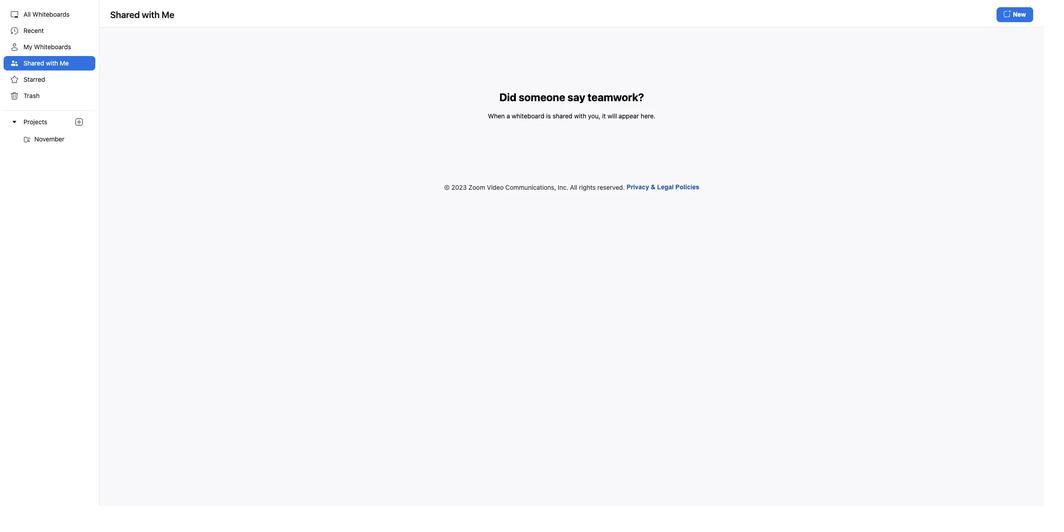 Task type: locate. For each thing, give the bounding box(es) containing it.
0 horizontal spatial me
[[60, 59, 69, 67]]

trash menu item
[[4, 89, 95, 103]]

1 horizontal spatial with
[[142, 9, 160, 20]]

shared
[[110, 9, 140, 20], [24, 59, 44, 67]]

all whiteboards
[[24, 10, 70, 18]]

appear
[[619, 112, 639, 120]]

you,
[[588, 112, 601, 120]]

0 vertical spatial all
[[24, 10, 31, 18]]

1 horizontal spatial me
[[162, 9, 175, 20]]

all up recent
[[24, 10, 31, 18]]

rights
[[579, 183, 596, 191]]

0 vertical spatial me
[[162, 9, 175, 20]]

shared with me inside menu item
[[24, 59, 69, 67]]

1 horizontal spatial shared with me
[[110, 9, 175, 20]]

1 vertical spatial shared
[[24, 59, 44, 67]]

shared inside application
[[110, 9, 140, 20]]

with inside menu item
[[46, 59, 58, 67]]

shared with me inside application
[[110, 9, 175, 20]]

0 vertical spatial with
[[142, 9, 160, 20]]

0 horizontal spatial all
[[24, 10, 31, 18]]

shared inside menu item
[[24, 59, 44, 67]]

recent
[[24, 27, 44, 34]]

2 vertical spatial with
[[574, 112, 587, 120]]

2 horizontal spatial with
[[574, 112, 587, 120]]

0 horizontal spatial with
[[46, 59, 58, 67]]

did someone say teamwork?
[[500, 91, 644, 104]]

zoom
[[469, 183, 486, 191]]

did
[[500, 91, 517, 104]]

shared with me
[[110, 9, 175, 20], [24, 59, 69, 67]]

reserved.
[[598, 183, 625, 191]]

whiteboards
[[32, 10, 70, 18], [34, 43, 71, 51]]

say
[[568, 91, 586, 104]]

whiteboards for my whiteboards
[[34, 43, 71, 51]]

0 vertical spatial shared with me
[[110, 9, 175, 20]]

all
[[24, 10, 31, 18], [570, 183, 578, 191]]

privacy
[[627, 184, 649, 191]]

1 vertical spatial shared with me
[[24, 59, 69, 67]]

1 horizontal spatial all
[[570, 183, 578, 191]]

me
[[162, 9, 175, 20], [60, 59, 69, 67]]

with inside application
[[142, 9, 160, 20]]

menu item
[[0, 110, 99, 146]]

my whiteboards
[[24, 43, 71, 51]]

communications,
[[506, 183, 556, 191]]

2023
[[452, 183, 467, 191]]

when
[[488, 112, 505, 120]]

whiteboards up recent menu item
[[32, 10, 70, 18]]

0 horizontal spatial shared
[[24, 59, 44, 67]]

1 vertical spatial all
[[570, 183, 578, 191]]

shared with me application
[[110, 7, 1034, 22]]

new button
[[997, 7, 1034, 22]]

will
[[608, 112, 617, 120]]

is
[[546, 112, 551, 120]]

0 vertical spatial shared
[[110, 9, 140, 20]]

0 vertical spatial whiteboards
[[32, 10, 70, 18]]

whiteboard
[[512, 112, 545, 120]]

1 horizontal spatial shared
[[110, 9, 140, 20]]

1 vertical spatial me
[[60, 59, 69, 67]]

my
[[24, 43, 32, 51]]

projects
[[24, 118, 47, 126]]

1 vertical spatial whiteboards
[[34, 43, 71, 51]]

1 vertical spatial with
[[46, 59, 58, 67]]

november image
[[24, 136, 31, 143]]

whiteboards down recent menu item
[[34, 43, 71, 51]]

when a whiteboard is shared with you, it will appear here.
[[488, 112, 656, 120]]

it
[[602, 112, 606, 120]]

all whiteboards menu item
[[4, 7, 95, 22]]

menu bar
[[0, 0, 99, 506]]

0 horizontal spatial shared with me
[[24, 59, 69, 67]]

with
[[142, 9, 160, 20], [46, 59, 58, 67], [574, 112, 587, 120]]

my whiteboards menu item
[[4, 40, 95, 54]]

starred menu item
[[4, 72, 95, 87]]

all right inc.
[[570, 183, 578, 191]]



Task type: vqa. For each thing, say whether or not it's contained in the screenshot.
with to the top
yes



Task type: describe. For each thing, give the bounding box(es) containing it.
november
[[34, 135, 64, 143]]

new
[[1014, 11, 1027, 18]]

someone
[[519, 91, 566, 104]]

a
[[507, 112, 510, 120]]

shared
[[553, 112, 573, 120]]

november menu item
[[4, 132, 95, 146]]

menu item containing projects
[[0, 110, 99, 146]]

© 2023 zoom video communications, inc. all rights reserved. privacy & legal policies
[[444, 183, 700, 191]]

&
[[651, 184, 656, 191]]

me inside application
[[162, 9, 175, 20]]

privacy & legal policies button
[[627, 180, 700, 194]]

menu bar containing all whiteboards
[[0, 0, 99, 506]]

legal
[[658, 184, 674, 191]]

here.
[[641, 112, 656, 120]]

trash
[[24, 92, 40, 99]]

filled image
[[11, 60, 18, 67]]

whiteboards for all whiteboards
[[32, 10, 70, 18]]

starred
[[24, 75, 45, 83]]

me inside menu item
[[60, 59, 69, 67]]

teamwork?
[[588, 91, 644, 104]]

shared with me menu item
[[4, 56, 95, 71]]

video
[[487, 183, 504, 191]]

©
[[444, 183, 450, 191]]

recent menu item
[[4, 24, 95, 38]]

policies
[[676, 184, 700, 191]]

all inside menu item
[[24, 10, 31, 18]]

inc.
[[558, 183, 569, 191]]



